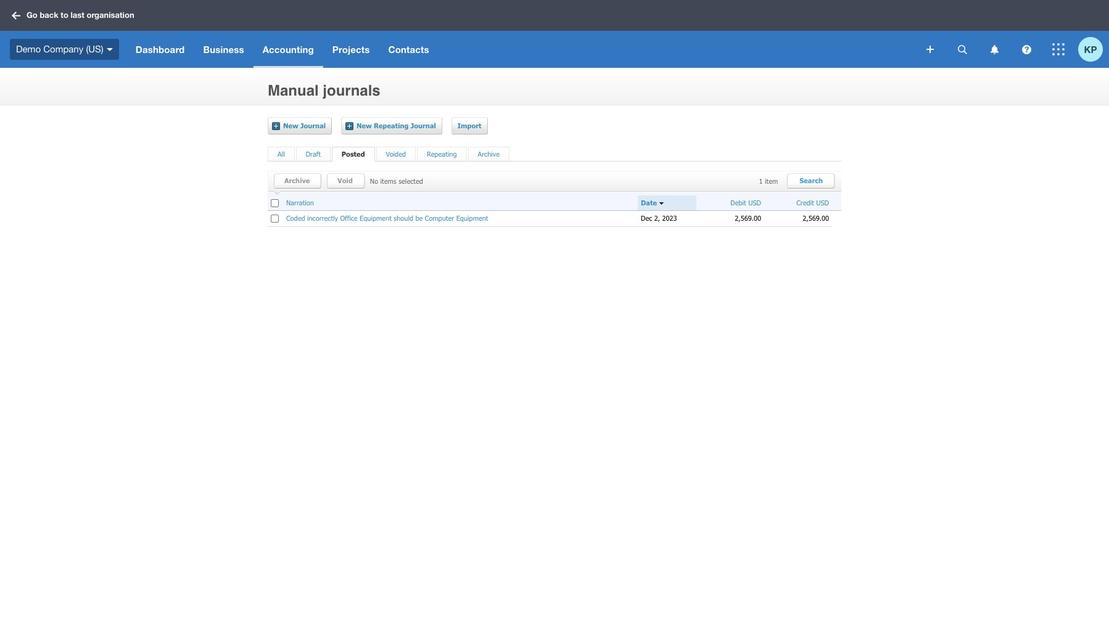 Task type: locate. For each thing, give the bounding box(es) containing it.
1 horizontal spatial archive link
[[478, 150, 500, 159]]

archive link up narration
[[278, 173, 322, 189]]

all
[[278, 150, 285, 158]]

office
[[340, 214, 358, 222]]

debit usd link
[[731, 199, 762, 208]]

1 horizontal spatial usd
[[817, 199, 829, 207]]

1 horizontal spatial new
[[357, 122, 372, 130]]

projects
[[333, 44, 370, 55]]

1 horizontal spatial archive
[[478, 150, 500, 158]]

new for new repeating journal
[[357, 122, 372, 130]]

None checkbox
[[271, 199, 279, 207]]

equipment
[[360, 214, 392, 222], [456, 214, 488, 222]]

debit usd
[[731, 199, 762, 207]]

new journal link
[[272, 117, 332, 135]]

1 vertical spatial archive
[[285, 177, 310, 185]]

new
[[283, 122, 299, 130], [357, 122, 372, 130]]

equipment right computer
[[456, 214, 488, 222]]

repeating up voided
[[374, 122, 409, 130]]

usd right credit
[[817, 199, 829, 207]]

accounting
[[263, 44, 314, 55]]

voided
[[386, 150, 406, 158]]

1 equipment from the left
[[360, 214, 392, 222]]

demo
[[16, 44, 41, 54]]

dec 2, 2023
[[641, 214, 677, 222]]

incorrectly
[[307, 214, 338, 222]]

contacts button
[[379, 31, 439, 68]]

svg image
[[991, 45, 999, 54], [1022, 45, 1032, 54], [927, 46, 934, 53], [107, 48, 113, 51]]

archive up narration
[[285, 177, 310, 185]]

journal
[[301, 122, 326, 130], [411, 122, 436, 130]]

svg image
[[12, 11, 20, 19], [1053, 43, 1065, 56], [958, 45, 967, 54]]

journal up 'draft'
[[301, 122, 326, 130]]

0 horizontal spatial svg image
[[12, 11, 20, 19]]

(us)
[[86, 44, 104, 54]]

repeating link
[[427, 150, 457, 159]]

usd for credit usd
[[817, 199, 829, 207]]

no items selected
[[370, 177, 423, 185]]

void
[[338, 177, 353, 185]]

company
[[43, 44, 83, 54]]

archive
[[478, 150, 500, 158], [285, 177, 310, 185]]

0 horizontal spatial new
[[283, 122, 299, 130]]

2 usd from the left
[[817, 199, 829, 207]]

archive link down "import" link
[[478, 150, 500, 159]]

dashboard link
[[126, 31, 194, 68]]

2,569.00 down debit usd link
[[735, 214, 762, 222]]

repeating
[[374, 122, 409, 130], [427, 150, 457, 158]]

date link
[[641, 199, 657, 208]]

void link
[[332, 173, 365, 189]]

usd inside debit usd link
[[749, 199, 762, 207]]

repeating inside new repeating journal link
[[374, 122, 409, 130]]

0 horizontal spatial equipment
[[360, 214, 392, 222]]

narration link
[[286, 199, 314, 208]]

2,569.00 down "credit usd" link
[[803, 214, 829, 222]]

item
[[765, 177, 778, 185]]

usd inside "credit usd" link
[[817, 199, 829, 207]]

equipment right "office"
[[360, 214, 392, 222]]

journal up repeating link
[[411, 122, 436, 130]]

0 horizontal spatial archive
[[285, 177, 310, 185]]

1 horizontal spatial equipment
[[456, 214, 488, 222]]

posted
[[342, 150, 365, 158]]

0 vertical spatial archive link
[[478, 150, 500, 159]]

0 vertical spatial repeating
[[374, 122, 409, 130]]

2,569.00
[[735, 214, 762, 222], [803, 214, 829, 222]]

2 new from the left
[[357, 122, 372, 130]]

None checkbox
[[271, 215, 279, 223]]

business
[[203, 44, 244, 55]]

kp button
[[1079, 31, 1110, 68]]

svg image inside demo company (us) popup button
[[107, 48, 113, 51]]

draft link
[[306, 150, 321, 159]]

usd
[[749, 199, 762, 207], [817, 199, 829, 207]]

usd right debit
[[749, 199, 762, 207]]

repeating down "import" link
[[427, 150, 457, 158]]

no
[[370, 177, 378, 185]]

0 horizontal spatial journal
[[301, 122, 326, 130]]

0 horizontal spatial usd
[[749, 199, 762, 207]]

banner
[[0, 0, 1110, 68]]

1 horizontal spatial journal
[[411, 122, 436, 130]]

coded
[[286, 214, 305, 222]]

1 new from the left
[[283, 122, 299, 130]]

0 horizontal spatial archive link
[[278, 173, 322, 189]]

1 vertical spatial archive link
[[278, 173, 322, 189]]

1 usd from the left
[[749, 199, 762, 207]]

date
[[641, 199, 657, 207]]

2023
[[663, 214, 677, 222]]

be
[[416, 214, 423, 222]]

new up posted
[[357, 122, 372, 130]]

1 horizontal spatial 2,569.00
[[803, 214, 829, 222]]

go
[[27, 10, 38, 20]]

go back to last organisation link
[[7, 4, 142, 26]]

projects button
[[323, 31, 379, 68]]

dashboard
[[136, 44, 185, 55]]

archive down "import" link
[[478, 150, 500, 158]]

debit
[[731, 199, 747, 207]]

1
[[759, 177, 763, 185]]

archive link
[[478, 150, 500, 159], [278, 173, 322, 189]]

credit usd
[[797, 199, 829, 207]]

1 vertical spatial repeating
[[427, 150, 457, 158]]

0 horizontal spatial repeating
[[374, 122, 409, 130]]

voided link
[[386, 150, 406, 159]]

to
[[61, 10, 68, 20]]

0 horizontal spatial 2,569.00
[[735, 214, 762, 222]]

organisation
[[87, 10, 134, 20]]

journals
[[323, 82, 381, 99]]

new up "all"
[[283, 122, 299, 130]]

2 2,569.00 from the left
[[803, 214, 829, 222]]



Task type: vqa. For each thing, say whether or not it's contained in the screenshot.
the top status
no



Task type: describe. For each thing, give the bounding box(es) containing it.
demo company (us) button
[[0, 31, 126, 68]]

dec
[[641, 214, 653, 222]]

1 journal from the left
[[301, 122, 326, 130]]

should
[[394, 214, 414, 222]]

new journal
[[283, 122, 326, 130]]

items
[[381, 177, 397, 185]]

demo company (us)
[[16, 44, 104, 54]]

search link
[[792, 173, 836, 189]]

last
[[71, 10, 84, 20]]

accounting button
[[253, 31, 323, 68]]

banner containing kp
[[0, 0, 1110, 68]]

1 horizontal spatial svg image
[[958, 45, 967, 54]]

svg image inside go back to last organisation link
[[12, 11, 20, 19]]

all link
[[278, 150, 285, 159]]

manual journals
[[268, 82, 381, 99]]

2 journal from the left
[[411, 122, 436, 130]]

kp
[[1085, 44, 1098, 55]]

narration
[[286, 199, 314, 207]]

1 2,569.00 from the left
[[735, 214, 762, 222]]

new repeating journal
[[357, 122, 436, 130]]

usd for debit usd
[[749, 199, 762, 207]]

new for new journal
[[283, 122, 299, 130]]

credit
[[797, 199, 814, 207]]

manual
[[268, 82, 319, 99]]

credit usd link
[[797, 199, 829, 208]]

2,
[[655, 214, 660, 222]]

contacts
[[388, 44, 429, 55]]

back
[[40, 10, 58, 20]]

posted link
[[342, 150, 365, 159]]

new repeating journal link
[[346, 117, 442, 135]]

import link
[[456, 117, 488, 135]]

selected
[[399, 177, 423, 185]]

1 item
[[759, 177, 778, 185]]

0 vertical spatial archive
[[478, 150, 500, 158]]

coded incorrectly office equipment should be computer equipment
[[286, 214, 488, 222]]

2 horizontal spatial svg image
[[1053, 43, 1065, 56]]

computer
[[425, 214, 454, 222]]

draft
[[306, 150, 321, 158]]

import
[[458, 122, 482, 130]]

coded incorrectly office equipment should be computer equipment link
[[286, 214, 488, 222]]

2 equipment from the left
[[456, 214, 488, 222]]

business button
[[194, 31, 253, 68]]

1 horizontal spatial repeating
[[427, 150, 457, 158]]

go back to last organisation
[[27, 10, 134, 20]]

search
[[800, 177, 823, 185]]



